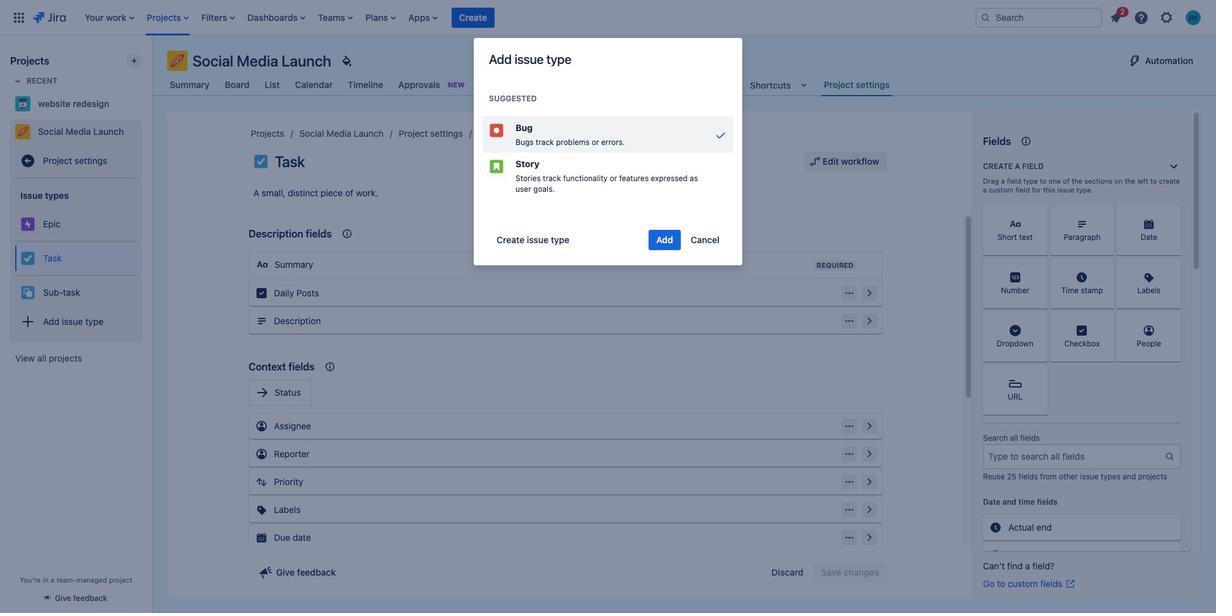 Task type: locate. For each thing, give the bounding box(es) containing it.
issue type icon image
[[253, 154, 269, 169]]

list
[[78, 0, 966, 35], [1105, 5, 1209, 29]]

1 option from the top
[[483, 117, 734, 153]]

list item
[[81, 0, 138, 35], [143, 0, 192, 35], [198, 0, 239, 35], [244, 0, 309, 35], [314, 0, 357, 35], [362, 0, 400, 35], [405, 0, 442, 35], [452, 0, 495, 35], [1105, 5, 1129, 28]]

banner
[[0, 0, 1216, 35]]

reporter - open field configuration image
[[862, 447, 877, 462]]

daily posts - open field configuration image
[[862, 286, 877, 301]]

primary element
[[8, 0, 966, 35]]

jira image
[[33, 10, 66, 25], [33, 10, 66, 25]]

Search field
[[976, 7, 1102, 28]]

tab list
[[160, 73, 900, 96]]

option
[[483, 117, 734, 153], [483, 153, 734, 200]]

automation image
[[1128, 53, 1143, 68]]

group
[[805, 151, 887, 172], [15, 179, 137, 342], [15, 241, 137, 275], [764, 563, 887, 583]]

description - open field configuration image
[[862, 314, 877, 329]]

None search field
[[976, 7, 1102, 28]]

description fields element
[[244, 216, 887, 339]]

this link will be opened in a new tab image
[[1065, 579, 1076, 589]]

dialog
[[474, 38, 742, 266]]

due date - open field configuration image
[[862, 530, 877, 545]]



Task type: describe. For each thing, give the bounding box(es) containing it.
collapse recent projects image
[[10, 73, 25, 89]]

assignee - open field configuration image
[[862, 419, 877, 434]]

list item inside list
[[1105, 5, 1129, 28]]

more information about the fields image
[[1019, 134, 1034, 149]]

labels - open field configuration image
[[862, 502, 877, 518]]

add issue type image
[[20, 314, 35, 329]]

Type to search all fields text field
[[985, 445, 1165, 468]]

priority - open field configuration image
[[862, 475, 877, 490]]

2 option from the top
[[483, 153, 734, 200]]

1 horizontal spatial list
[[1105, 5, 1209, 29]]

0 horizontal spatial list
[[78, 0, 966, 35]]

search image
[[981, 12, 991, 22]]

selected image
[[713, 127, 729, 142]]

context fields element
[[244, 349, 887, 613]]



Task type: vqa. For each thing, say whether or not it's contained in the screenshot.
Due date - Open field configuration icon
yes



